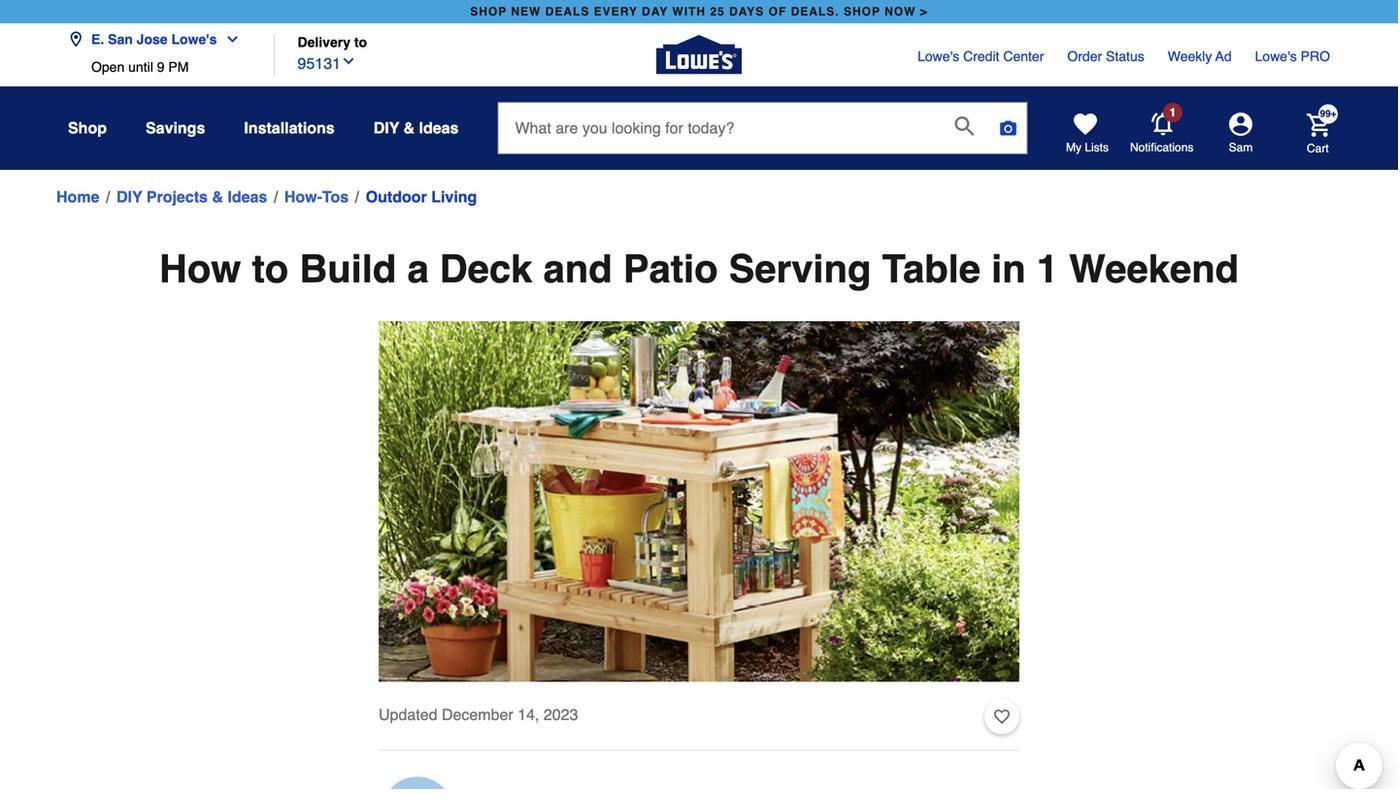 Task type: locate. For each thing, give the bounding box(es) containing it.
2 shop from the left
[[844, 5, 881, 18]]

pm
[[168, 59, 189, 75]]

& up outdoor living
[[404, 119, 415, 137]]

savings
[[146, 119, 205, 137]]

home
[[56, 188, 100, 206]]

0 horizontal spatial lowe's
[[171, 32, 217, 47]]

0 horizontal spatial diy
[[117, 188, 142, 206]]

9
[[157, 59, 165, 75]]

0 vertical spatial ideas
[[419, 119, 459, 137]]

0 vertical spatial 1
[[1170, 106, 1177, 119]]

lowe's pro
[[1255, 49, 1331, 64]]

pro
[[1301, 49, 1331, 64]]

lowe's pro link
[[1255, 47, 1331, 66]]

how to build a deck and patio serving table in 1 weekend
[[159, 247, 1239, 291]]

diy for diy & ideas
[[374, 119, 399, 137]]

e.
[[91, 32, 104, 47]]

diy & ideas button
[[374, 111, 459, 146]]

0 horizontal spatial 1
[[1037, 247, 1059, 291]]

ideas up living
[[419, 119, 459, 137]]

location image
[[68, 32, 84, 47]]

Search Query text field
[[499, 103, 940, 153]]

in
[[992, 247, 1026, 291]]

lowe's left pro in the right top of the page
[[1255, 49, 1297, 64]]

table
[[882, 247, 981, 291]]

weekly ad link
[[1168, 47, 1232, 66]]

lowe's
[[171, 32, 217, 47], [918, 49, 960, 64], [1255, 49, 1297, 64]]

shop left new
[[470, 5, 507, 18]]

0 horizontal spatial ideas
[[228, 188, 267, 206]]

outdoor
[[366, 188, 427, 206]]

build
[[299, 247, 397, 291]]

search image
[[955, 117, 975, 136]]

lowe's for lowe's pro
[[1255, 49, 1297, 64]]

lowe's home improvement notification center image
[[1152, 113, 1175, 136]]

shop
[[470, 5, 507, 18], [844, 5, 881, 18]]

a cedar patio serving table with beverages on ice, glasses, lemons and limes and plates. image
[[379, 321, 1020, 682]]

lowe's home improvement cart image
[[1307, 113, 1331, 137]]

lowe's left credit
[[918, 49, 960, 64]]

until
[[128, 59, 153, 75]]

1 horizontal spatial lowe's
[[918, 49, 960, 64]]

now
[[885, 5, 916, 18]]

& inside button
[[404, 119, 415, 137]]

shop
[[68, 119, 107, 137]]

how
[[159, 247, 241, 291]]

shop button
[[68, 111, 107, 146]]

& right projects
[[212, 188, 223, 206]]

2 horizontal spatial lowe's
[[1255, 49, 1297, 64]]

credit
[[964, 49, 1000, 64]]

1 horizontal spatial to
[[354, 34, 367, 50]]

to
[[354, 34, 367, 50], [252, 247, 289, 291]]

1 right the in
[[1037, 247, 1059, 291]]

1 horizontal spatial 1
[[1170, 106, 1177, 119]]

14,
[[518, 706, 539, 724]]

to for delivery
[[354, 34, 367, 50]]

0 horizontal spatial shop
[[470, 5, 507, 18]]

and
[[543, 247, 613, 291]]

1 horizontal spatial &
[[404, 119, 415, 137]]

deals.
[[791, 5, 840, 18]]

1 shop from the left
[[470, 5, 507, 18]]

1 vertical spatial diy
[[117, 188, 142, 206]]

1 vertical spatial to
[[252, 247, 289, 291]]

chevron down image
[[341, 53, 356, 69]]

0 horizontal spatial &
[[212, 188, 223, 206]]

diy up outdoor
[[374, 119, 399, 137]]

e. san jose lowe's button
[[68, 20, 248, 59]]

&
[[404, 119, 415, 137], [212, 188, 223, 206]]

savings button
[[146, 111, 205, 146]]

ideas left the how-
[[228, 188, 267, 206]]

1 up "notifications"
[[1170, 106, 1177, 119]]

1 horizontal spatial shop
[[844, 5, 881, 18]]

ideas
[[419, 119, 459, 137], [228, 188, 267, 206]]

center
[[1004, 49, 1044, 64]]

to for how
[[252, 247, 289, 291]]

99+
[[1320, 108, 1337, 119]]

1 horizontal spatial ideas
[[419, 119, 459, 137]]

diy inside button
[[374, 119, 399, 137]]

e. san jose lowe's
[[91, 32, 217, 47]]

0 vertical spatial diy
[[374, 119, 399, 137]]

0 vertical spatial &
[[404, 119, 415, 137]]

my lists
[[1066, 141, 1109, 154]]

outdoor living link
[[366, 186, 477, 209]]

lowe's up pm
[[171, 32, 217, 47]]

open until 9 pm
[[91, 59, 189, 75]]

lists
[[1085, 141, 1109, 154]]

0 vertical spatial to
[[354, 34, 367, 50]]

shop left now at the right
[[844, 5, 881, 18]]

every
[[594, 5, 638, 18]]

to right how on the top of the page
[[252, 247, 289, 291]]

0 horizontal spatial to
[[252, 247, 289, 291]]

diy
[[374, 119, 399, 137], [117, 188, 142, 206]]

how-tos link
[[284, 186, 349, 209]]

diy left projects
[[117, 188, 142, 206]]

25
[[710, 5, 725, 18]]

None search field
[[498, 102, 1028, 172]]

new
[[511, 5, 541, 18]]

1
[[1170, 106, 1177, 119], [1037, 247, 1059, 291]]

updated
[[379, 706, 438, 724]]

weekly ad
[[1168, 49, 1232, 64]]

1 horizontal spatial diy
[[374, 119, 399, 137]]

updated december 14, 2023
[[379, 706, 578, 724]]

to up chevron down icon
[[354, 34, 367, 50]]

lowe's credit center
[[918, 49, 1044, 64]]



Task type: vqa. For each thing, say whether or not it's contained in the screenshot.
'$28.50'
no



Task type: describe. For each thing, give the bounding box(es) containing it.
outdoor living
[[366, 188, 477, 206]]

weekend
[[1070, 247, 1239, 291]]

how-
[[284, 188, 322, 206]]

sam
[[1229, 141, 1253, 154]]

days
[[729, 5, 765, 18]]

diy for diy projects & ideas
[[117, 188, 142, 206]]

patio
[[623, 247, 718, 291]]

open
[[91, 59, 125, 75]]

lowe's for lowe's credit center
[[918, 49, 960, 64]]

jose
[[137, 32, 168, 47]]

delivery
[[298, 34, 351, 50]]

installations
[[244, 119, 335, 137]]

lowe's home improvement logo image
[[657, 12, 742, 98]]

1 vertical spatial 1
[[1037, 247, 1059, 291]]

heart outline image
[[995, 706, 1010, 728]]

delivery to
[[298, 34, 367, 50]]

diy projects & ideas link
[[117, 186, 267, 209]]

diy & ideas
[[374, 119, 459, 137]]

installations button
[[244, 111, 335, 146]]

lowe's inside button
[[171, 32, 217, 47]]

weekly
[[1168, 49, 1213, 64]]

living
[[431, 188, 477, 206]]

tos
[[322, 188, 349, 206]]

lowe's home improvement lists image
[[1074, 113, 1098, 136]]

day
[[642, 5, 668, 18]]

serving
[[729, 247, 872, 291]]

2023
[[544, 706, 578, 724]]

san
[[108, 32, 133, 47]]

cart
[[1307, 142, 1329, 155]]

lowe's credit center link
[[918, 47, 1044, 66]]

status
[[1106, 49, 1145, 64]]

order status
[[1068, 49, 1145, 64]]

my
[[1066, 141, 1082, 154]]

home link
[[56, 186, 100, 209]]

shop new deals every day with 25 days of deals. shop now > link
[[466, 0, 932, 23]]

sam button
[[1195, 113, 1288, 155]]

95131
[[298, 54, 341, 72]]

a
[[407, 247, 429, 291]]

how-tos
[[284, 188, 349, 206]]

shop new deals every day with 25 days of deals. shop now >
[[470, 5, 928, 18]]

95131 button
[[298, 50, 356, 75]]

order
[[1068, 49, 1103, 64]]

ideas inside button
[[419, 119, 459, 137]]

deck
[[440, 247, 533, 291]]

1 vertical spatial ideas
[[228, 188, 267, 206]]

ad
[[1216, 49, 1232, 64]]

camera image
[[999, 118, 1018, 138]]

deals
[[546, 5, 590, 18]]

projects
[[146, 188, 208, 206]]

with
[[673, 5, 706, 18]]

december
[[442, 706, 514, 724]]

of
[[769, 5, 787, 18]]

order status link
[[1068, 47, 1145, 66]]

diy projects & ideas
[[117, 188, 267, 206]]

1 vertical spatial &
[[212, 188, 223, 206]]

my lists link
[[1066, 113, 1109, 155]]

chevron down image
[[217, 32, 240, 47]]

notifications
[[1131, 141, 1194, 154]]

>
[[921, 5, 928, 18]]



